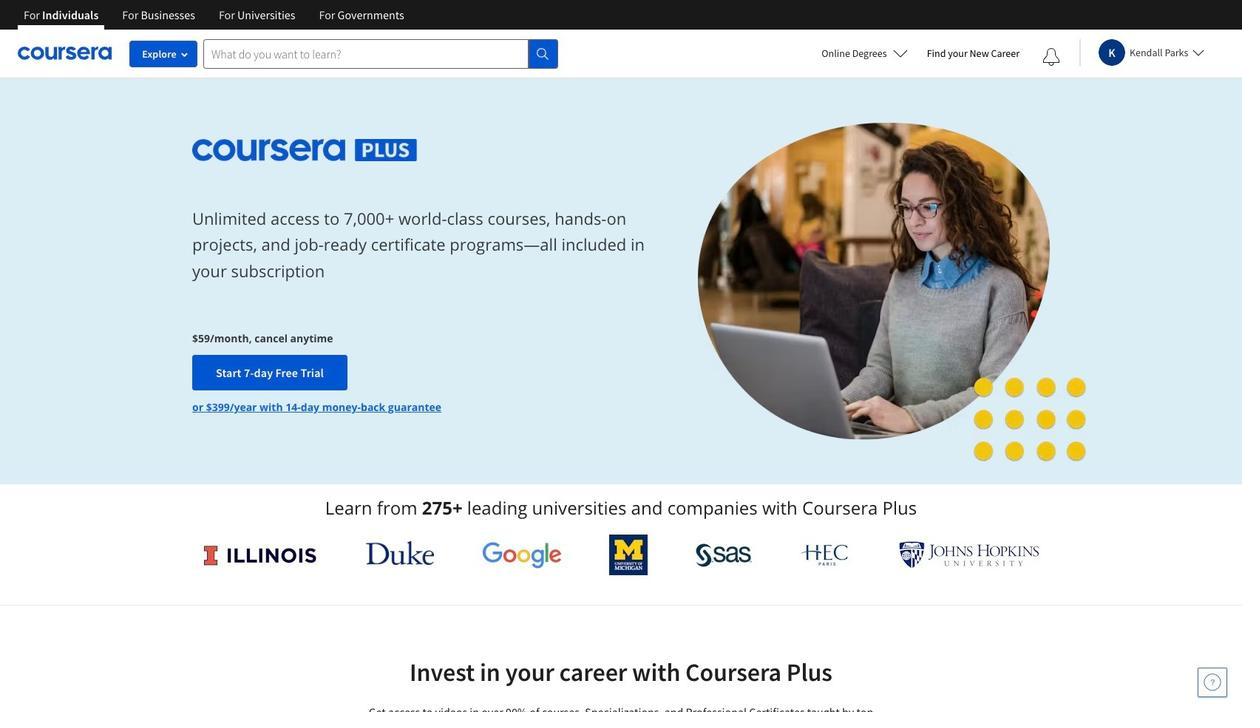 Task type: describe. For each thing, give the bounding box(es) containing it.
university of illinois at urbana-champaign image
[[203, 543, 318, 567]]

hec paris image
[[800, 540, 852, 570]]

help center image
[[1204, 674, 1222, 692]]

coursera plus image
[[192, 139, 417, 161]]

university of michigan image
[[610, 535, 648, 575]]



Task type: locate. For each thing, give the bounding box(es) containing it.
duke university image
[[366, 541, 434, 565]]

coursera image
[[18, 42, 112, 65]]

google image
[[482, 541, 562, 569]]

None search field
[[203, 39, 558, 68]]

johns hopkins university image
[[899, 541, 1040, 569]]

What do you want to learn? text field
[[203, 39, 529, 68]]

sas image
[[696, 543, 752, 567]]

banner navigation
[[12, 0, 416, 30]]



Task type: vqa. For each thing, say whether or not it's contained in the screenshot.
BANNER navigation
yes



